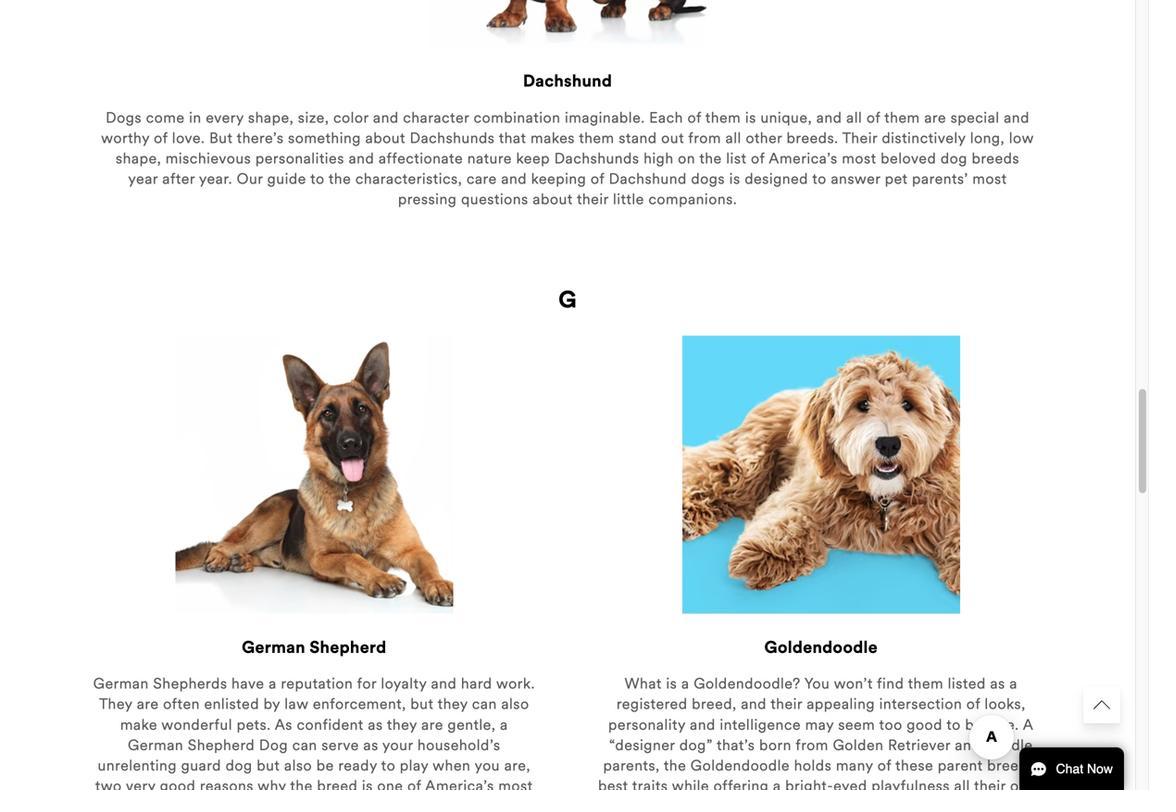 Task type: vqa. For each thing, say whether or not it's contained in the screenshot.
A QUICK, LOW-COST WAY TO KEEP YOUR PUP (AND HOME) CLEAN at the bottom of the page
no



Task type: describe. For each thing, give the bounding box(es) containing it.
pet
[[885, 173, 908, 188]]

many
[[836, 759, 874, 774]]

mischievous
[[166, 152, 251, 167]]

wonderful
[[161, 719, 232, 733]]

holds
[[794, 759, 832, 774]]

is inside the what is a goldendoodle? you won't find them listed as a registered breed, and their appealing intersection of looks, personality and intelligence may seem too good to be true. a "designer dog" that's born from golden retriever and poodle parents, the goldendoodle holds many of these parent breeds' best traits while offering a bright-eyed playfulness all their own.
[[666, 678, 677, 692]]

unique,
[[761, 111, 812, 126]]

stand
[[619, 132, 657, 147]]

breed,
[[692, 698, 737, 713]]

worthy
[[101, 132, 150, 147]]

after
[[162, 173, 195, 188]]

dachshund inside dogs come in every shape, size, color and character combination imaginable. each of them is unique, and all of them are special and worthy of love. but there's something about dachshunds that makes them stand out from all other breeds. their distinctively long, low shape, mischievous personalities and affectionate nature keep dachshunds high on the list of america's most beloved dog breeds year after year. our guide to the characteristics, care and keeping of dachshund dogs is designed to answer pet parents' most pressing questions about their little companions.
[[609, 173, 687, 188]]

of right many
[[878, 759, 892, 774]]

affectionate
[[379, 152, 463, 167]]

retriever
[[888, 739, 951, 754]]

0 horizontal spatial about
[[365, 132, 406, 147]]

something
[[288, 132, 361, 147]]

are inside dogs come in every shape, size, color and character combination imaginable. each of them is unique, and all of them are special and worthy of love. but there's something about dachshunds that makes them stand out from all other breeds. their distinctively long, low shape, mischievous personalities and affectionate nature keep dachshunds high on the list of america's most beloved dog breeds year after year. our guide to the characteristics, care and keeping of dachshund dogs is designed to answer pet parents' most pressing questions about their little companions.
[[925, 111, 947, 126]]

german for german shepherd
[[242, 640, 305, 657]]

of right "each"
[[688, 111, 702, 126]]

traits
[[632, 780, 668, 790]]

care
[[467, 173, 497, 188]]

offering
[[714, 780, 769, 790]]

a up looks,
[[1010, 678, 1018, 692]]

listed
[[948, 678, 986, 692]]

them up the distinctively
[[885, 111, 920, 126]]

makes
[[531, 132, 575, 147]]

eyed
[[834, 780, 867, 790]]

special
[[951, 111, 1000, 126]]

designed
[[745, 173, 809, 188]]

0 horizontal spatial are
[[137, 698, 159, 713]]

2 vertical spatial german
[[128, 739, 184, 754]]

loyalty
[[381, 678, 427, 692]]

german shepherd link
[[81, 336, 547, 675]]

nature
[[467, 152, 512, 167]]

long,
[[970, 132, 1005, 147]]

of inside german shepherds have a reputation for loyalty and hard work. they are often enlisted by law enforcement, but they can also make wonderful pets. as confident as they are gentle, a german shepherd dog can serve as your household's unrelenting guard dog but also be ready to play when you are, two very good reasons why the breed is one of america's
[[408, 780, 421, 790]]

intelligence
[[720, 719, 801, 733]]

make
[[120, 719, 157, 733]]

styled arrow button link
[[1084, 686, 1121, 723]]

1 horizontal spatial can
[[472, 698, 497, 713]]

golden
[[833, 739, 884, 754]]

1 horizontal spatial are
[[421, 719, 444, 733]]

breed
[[317, 780, 358, 790]]

unrelenting
[[98, 759, 177, 774]]

looks,
[[985, 698, 1026, 713]]

a up registered
[[682, 678, 690, 692]]

bright-
[[786, 780, 834, 790]]

combination
[[474, 111, 561, 126]]

low
[[1009, 132, 1034, 147]]

character
[[403, 111, 470, 126]]

our
[[237, 173, 263, 188]]

2 vertical spatial as
[[363, 739, 379, 754]]

0 horizontal spatial dachshunds
[[410, 132, 495, 147]]

pets.
[[237, 719, 271, 733]]

and up low
[[1004, 111, 1030, 126]]

the inside the what is a goldendoodle? you won't find them listed as a registered breed, and their appealing intersection of looks, personality and intelligence may seem too good to be true. a "designer dog" that's born from golden retriever and poodle parents, the goldendoodle holds many of these parent breeds' best traits while offering a bright-eyed playfulness all their own.
[[664, 759, 687, 774]]

shepherd inside german shepherds have a reputation for loyalty and hard work. they are often enlisted by law enforcement, but they can also make wonderful pets. as confident as they are gentle, a german shepherd dog can serve as your household's unrelenting guard dog but also be ready to play when you are, two very good reasons why the breed is one of america's
[[188, 739, 255, 754]]

answer
[[831, 173, 881, 188]]

dogs
[[691, 173, 725, 188]]

german for german shepherds have a reputation for loyalty and hard work. they are often enlisted by law enforcement, but they can also make wonderful pets. as confident as they are gentle, a german shepherd dog can serve as your household's unrelenting guard dog but also be ready to play when you are, two very good reasons why the breed is one of america's
[[93, 678, 149, 692]]

your
[[382, 739, 413, 754]]

breeds'
[[988, 759, 1039, 774]]

registered
[[617, 698, 688, 713]]

to inside the what is a goldendoodle? you won't find them listed as a registered breed, and their appealing intersection of looks, personality and intelligence may seem too good to be true. a "designer dog" that's born from golden retriever and poodle parents, the goldendoodle holds many of these parent breeds' best traits while offering a bright-eyed playfulness all their own.
[[947, 719, 961, 733]]

of down come
[[154, 132, 168, 147]]

in
[[189, 111, 202, 126]]

the inside german shepherds have a reputation for loyalty and hard work. they are often enlisted by law enforcement, but they can also make wonderful pets. as confident as they are gentle, a german shepherd dog can serve as your household's unrelenting guard dog but also be ready to play when you are, two very good reasons why the breed is one of america's
[[290, 780, 313, 790]]

that
[[499, 132, 527, 147]]

beloved
[[881, 152, 937, 167]]

there's
[[237, 132, 284, 147]]

other
[[746, 132, 783, 147]]

is inside german shepherds have a reputation for loyalty and hard work. they are often enlisted by law enforcement, but they can also make wonderful pets. as confident as they are gentle, a german shepherd dog can serve as your household's unrelenting guard dog but also be ready to play when you are, two very good reasons why the breed is one of america's
[[362, 780, 373, 790]]

questions
[[461, 193, 529, 208]]

find
[[877, 678, 904, 692]]

is down list on the right
[[730, 173, 741, 188]]

goldendoodle inside the what is a goldendoodle? you won't find them listed as a registered breed, and their appealing intersection of looks, personality and intelligence may seem too good to be true. a "designer dog" that's born from golden retriever and poodle parents, the goldendoodle holds many of these parent breeds' best traits while offering a bright-eyed playfulness all their own.
[[691, 759, 790, 774]]

law
[[285, 698, 309, 713]]

german shepherd
[[242, 640, 387, 657]]

distinctively
[[882, 132, 966, 147]]

dog inside german shepherds have a reputation for loyalty and hard work. they are often enlisted by law enforcement, but they can also make wonderful pets. as confident as they are gentle, a german shepherd dog can serve as your household's unrelenting guard dog but also be ready to play when you are, two very good reasons why the breed is one of america's
[[226, 759, 253, 774]]

won't
[[834, 678, 873, 692]]

1 horizontal spatial shepherd
[[310, 640, 387, 657]]

work.
[[496, 678, 535, 692]]

you
[[804, 678, 830, 692]]

imaginable.
[[565, 111, 645, 126]]

parents,
[[603, 759, 660, 774]]

is up the other
[[745, 111, 756, 126]]

born
[[760, 739, 792, 754]]

dogs
[[106, 111, 142, 126]]

them down imaginable.
[[579, 132, 615, 147]]

of down the other
[[751, 152, 765, 167]]

love.
[[172, 132, 205, 147]]

goldendoodle link
[[588, 336, 1055, 675]]

as
[[275, 719, 293, 733]]

they
[[99, 698, 133, 713]]

america's
[[769, 152, 838, 167]]

high
[[644, 152, 674, 167]]

appealing
[[807, 698, 875, 713]]

a up by
[[269, 678, 277, 692]]

2 horizontal spatial their
[[974, 780, 1006, 790]]

have
[[232, 678, 264, 692]]

parent
[[938, 759, 983, 774]]

and down keep
[[501, 173, 527, 188]]

g
[[559, 285, 577, 314]]

0 vertical spatial goldendoodle
[[765, 640, 878, 657]]

1 horizontal spatial most
[[973, 173, 1007, 188]]

1 vertical spatial as
[[368, 719, 383, 733]]

parents'
[[912, 173, 969, 188]]

keeping
[[531, 173, 587, 188]]



Task type: locate. For each thing, give the bounding box(es) containing it.
but up why
[[257, 759, 280, 774]]

0 vertical spatial dachshunds
[[410, 132, 495, 147]]

goldendoodle up you
[[765, 640, 878, 657]]

about down color
[[365, 132, 406, 147]]

1 horizontal spatial all
[[847, 111, 863, 126]]

1 vertical spatial german
[[93, 678, 149, 692]]

goldendoodle up offering at the right bottom of page
[[691, 759, 790, 774]]

1 vertical spatial but
[[257, 759, 280, 774]]

all up list on the right
[[726, 132, 742, 147]]

you
[[475, 759, 500, 774]]

list
[[726, 152, 747, 167]]

come
[[146, 111, 185, 126]]

0 vertical spatial also
[[501, 698, 529, 713]]

to up one
[[381, 759, 396, 774]]

each
[[649, 111, 683, 126]]

all down parent
[[954, 780, 970, 790]]

1 vertical spatial dog
[[226, 759, 253, 774]]

0 horizontal spatial from
[[688, 132, 721, 147]]

playfulness
[[872, 780, 950, 790]]

from inside dogs come in every shape, size, color and character combination imaginable. each of them is unique, and all of them are special and worthy of love. but there's something about dachshunds that makes them stand out from all other breeds. their distinctively long, low shape, mischievous personalities and affectionate nature keep dachshunds high on the list of america's most beloved dog breeds year after year. our guide to the characteristics, care and keeping of dachshund dogs is designed to answer pet parents' most pressing questions about their little companions.
[[688, 132, 721, 147]]

shepherd up the for
[[310, 640, 387, 657]]

be up 'breed'
[[317, 759, 334, 774]]

size,
[[298, 111, 329, 126]]

1 horizontal spatial they
[[438, 698, 468, 713]]

from
[[688, 132, 721, 147], [796, 739, 829, 754]]

their
[[843, 132, 878, 147]]

a right gentle,
[[500, 719, 508, 733]]

0 vertical spatial dachshund
[[523, 74, 612, 91]]

are up the "household's"
[[421, 719, 444, 733]]

1 vertical spatial dachshund
[[609, 173, 687, 188]]

are up make
[[137, 698, 159, 713]]

0 vertical spatial from
[[688, 132, 721, 147]]

0 horizontal spatial most
[[842, 152, 877, 167]]

good down guard
[[160, 780, 196, 790]]

good inside german shepherds have a reputation for loyalty and hard work. they are often enlisted by law enforcement, but they can also make wonderful pets. as confident as they are gentle, a german shepherd dog can serve as your household's unrelenting guard dog but also be ready to play when you are, two very good reasons why the breed is one of america's
[[160, 780, 196, 790]]

0 vertical spatial can
[[472, 698, 497, 713]]

their inside dogs come in every shape, size, color and character combination imaginable. each of them is unique, and all of them are special and worthy of love. but there's something about dachshunds that makes them stand out from all other breeds. their distinctively long, low shape, mischievous personalities and affectionate nature keep dachshunds high on the list of america's most beloved dog breeds year after year. our guide to the characteristics, care and keeping of dachshund dogs is designed to answer pet parents' most pressing questions about their little companions.
[[577, 193, 609, 208]]

they up your
[[387, 719, 417, 733]]

reputation
[[281, 678, 353, 692]]

0 horizontal spatial shape,
[[116, 152, 161, 167]]

also down work.
[[501, 698, 529, 713]]

serve
[[322, 739, 359, 754]]

as inside the what is a goldendoodle? you won't find them listed as a registered breed, and their appealing intersection of looks, personality and intelligence may seem too good to be true. a "designer dog" that's born from golden retriever and poodle parents, the goldendoodle holds many of these parent breeds' best traits while offering a bright-eyed playfulness all their own.
[[990, 678, 1006, 692]]

dachshund up imaginable.
[[523, 74, 612, 91]]

0 vertical spatial be
[[965, 719, 983, 733]]

intersection
[[880, 698, 963, 713]]

color
[[333, 111, 369, 126]]

dog
[[941, 152, 968, 167], [226, 759, 253, 774]]

0 horizontal spatial also
[[284, 759, 312, 774]]

and up intelligence
[[741, 698, 767, 713]]

year
[[128, 173, 158, 188]]

and up the breeds. at top
[[817, 111, 842, 126]]

good down intersection
[[907, 719, 943, 733]]

and down color
[[349, 152, 374, 167]]

breeds
[[972, 152, 1020, 167]]

dachshunds
[[410, 132, 495, 147], [554, 152, 640, 167]]

1 vertical spatial also
[[284, 759, 312, 774]]

0 vertical spatial as
[[990, 678, 1006, 692]]

personality
[[609, 719, 686, 733]]

most down their
[[842, 152, 877, 167]]

these
[[896, 759, 934, 774]]

pressing
[[398, 193, 457, 208]]

enforcement,
[[313, 698, 406, 713]]

but
[[411, 698, 434, 713], [257, 759, 280, 774]]

0 horizontal spatial their
[[577, 193, 609, 208]]

are up the distinctively
[[925, 111, 947, 126]]

are,
[[504, 759, 531, 774]]

0 vertical spatial but
[[411, 698, 434, 713]]

of right keeping
[[591, 173, 605, 188]]

0 horizontal spatial all
[[726, 132, 742, 147]]

dog
[[259, 739, 288, 754]]

a left 'bright-'
[[773, 780, 781, 790]]

of up their
[[867, 111, 881, 126]]

dog inside dogs come in every shape, size, color and character combination imaginable. each of them is unique, and all of them are special and worthy of love. but there's something about dachshunds that makes them stand out from all other breeds. their distinctively long, low shape, mischievous personalities and affectionate nature keep dachshunds high on the list of america's most beloved dog breeds year after year. our guide to the characteristics, care and keeping of dachshund dogs is designed to answer pet parents' most pressing questions about their little companions.
[[941, 152, 968, 167]]

of down listed
[[967, 698, 981, 713]]

from up on
[[688, 132, 721, 147]]

0 vertical spatial most
[[842, 152, 877, 167]]

about down keeping
[[533, 193, 573, 208]]

from inside the what is a goldendoodle? you won't find them listed as a registered breed, and their appealing intersection of looks, personality and intelligence may seem too good to be true. a "designer dog" that's born from golden retriever and poodle parents, the goldendoodle holds many of these parent breeds' best traits while offering a bright-eyed playfulness all their own.
[[796, 739, 829, 754]]

goldendoodle?
[[694, 678, 801, 692]]

can
[[472, 698, 497, 713], [292, 739, 317, 754]]

0 vertical spatial their
[[577, 193, 609, 208]]

dachshunds down imaginable.
[[554, 152, 640, 167]]

the up dogs
[[700, 152, 722, 167]]

1 vertical spatial are
[[137, 698, 159, 713]]

but down loyalty
[[411, 698, 434, 713]]

also up why
[[284, 759, 312, 774]]

1 horizontal spatial their
[[771, 698, 803, 713]]

dog"
[[680, 739, 713, 754]]

0 horizontal spatial but
[[257, 759, 280, 774]]

too
[[879, 719, 903, 733]]

and up parent
[[955, 739, 981, 754]]

hard
[[461, 678, 492, 692]]

to down intersection
[[947, 719, 961, 733]]

shepherd
[[310, 640, 387, 657], [188, 739, 255, 754]]

german shepherds have a reputation for loyalty and hard work. they are often enlisted by law enforcement, but they can also make wonderful pets. as confident as they are gentle, a german shepherd dog can serve as your household's unrelenting guard dog but also be ready to play when you are, two very good reasons why the breed is one of america's
[[93, 678, 535, 790]]

1 vertical spatial be
[[317, 759, 334, 774]]

0 horizontal spatial good
[[160, 780, 196, 790]]

dachshund down 'high'
[[609, 173, 687, 188]]

be inside german shepherds have a reputation for loyalty and hard work. they are often enlisted by law enforcement, but they can also make wonderful pets. as confident as they are gentle, a german shepherd dog can serve as your household's unrelenting guard dog but also be ready to play when you are, two very good reasons why the breed is one of america's
[[317, 759, 334, 774]]

scroll to top image
[[1094, 697, 1111, 713]]

1 vertical spatial from
[[796, 739, 829, 754]]

their down breeds'
[[974, 780, 1006, 790]]

1 vertical spatial goldendoodle
[[691, 759, 790, 774]]

what
[[625, 678, 662, 692]]

0 vertical spatial are
[[925, 111, 947, 126]]

their left little
[[577, 193, 609, 208]]

1 horizontal spatial also
[[501, 698, 529, 713]]

1 horizontal spatial about
[[533, 193, 573, 208]]

can down hard
[[472, 698, 497, 713]]

to inside german shepherds have a reputation for loyalty and hard work. they are often enlisted by law enforcement, but they can also make wonderful pets. as confident as they are gentle, a german shepherd dog can serve as your household's unrelenting guard dog but also be ready to play when you are, two very good reasons why the breed is one of america's
[[381, 759, 396, 774]]

dog up reasons
[[226, 759, 253, 774]]

0 vertical spatial shape,
[[248, 111, 294, 126]]

1 horizontal spatial be
[[965, 719, 983, 733]]

german down make
[[128, 739, 184, 754]]

1 vertical spatial good
[[160, 780, 196, 790]]

goldendoodle
[[765, 640, 878, 657], [691, 759, 790, 774]]

1 vertical spatial dachshunds
[[554, 152, 640, 167]]

companions.
[[649, 193, 737, 208]]

what is a goldendoodle? you won't find them listed as a registered breed, and their appealing intersection of looks, personality and intelligence may seem too good to be true. a "designer dog" that's born from golden retriever and poodle parents, the goldendoodle holds many of these parent breeds' best traits while offering a bright-eyed playfulness all their own.
[[598, 678, 1044, 790]]

1 horizontal spatial good
[[907, 719, 943, 733]]

0 horizontal spatial dog
[[226, 759, 253, 774]]

be inside the what is a goldendoodle? you won't find them listed as a registered breed, and their appealing intersection of looks, personality and intelligence may seem too good to be true. a "designer dog" that's born from golden retriever and poodle parents, the goldendoodle holds many of these parent breeds' best traits while offering a bright-eyed playfulness all their own.
[[965, 719, 983, 733]]

most
[[842, 152, 877, 167], [973, 173, 1007, 188]]

1 vertical spatial shepherd
[[188, 739, 255, 754]]

and inside german shepherds have a reputation for loyalty and hard work. they are often enlisted by law enforcement, but they can also make wonderful pets. as confident as they are gentle, a german shepherd dog can serve as your household's unrelenting guard dog but also be ready to play when you are, two very good reasons why the breed is one of america's
[[431, 678, 457, 692]]

their
[[577, 193, 609, 208], [771, 698, 803, 713], [974, 780, 1006, 790]]

on
[[678, 152, 696, 167]]

all
[[847, 111, 863, 126], [726, 132, 742, 147], [954, 780, 970, 790]]

german
[[242, 640, 305, 657], [93, 678, 149, 692], [128, 739, 184, 754]]

all up their
[[847, 111, 863, 126]]

1 horizontal spatial shape,
[[248, 111, 294, 126]]

1 vertical spatial they
[[387, 719, 417, 733]]

for
[[357, 678, 377, 692]]

by
[[264, 698, 280, 713]]

shape, up year
[[116, 152, 161, 167]]

every
[[206, 111, 244, 126]]

0 horizontal spatial can
[[292, 739, 317, 754]]

0 horizontal spatial they
[[387, 719, 417, 733]]

dachshunds down "character"
[[410, 132, 495, 147]]

german up they
[[93, 678, 149, 692]]

0 vertical spatial they
[[438, 698, 468, 713]]

when
[[433, 759, 471, 774]]

are
[[925, 111, 947, 126], [137, 698, 159, 713], [421, 719, 444, 733]]

they up gentle,
[[438, 698, 468, 713]]

breeds.
[[787, 132, 839, 147]]

two
[[95, 780, 122, 790]]

confident
[[297, 719, 364, 733]]

and right color
[[373, 111, 399, 126]]

1 horizontal spatial dachshunds
[[554, 152, 640, 167]]

1 vertical spatial most
[[973, 173, 1007, 188]]

good inside the what is a goldendoodle? you won't find them listed as a registered breed, and their appealing intersection of looks, personality and intelligence may seem too good to be true. a "designer dog" that's born from golden retriever and poodle parents, the goldendoodle holds many of these parent breeds' best traits while offering a bright-eyed playfulness all their own.
[[907, 719, 943, 733]]

them up intersection
[[908, 678, 944, 692]]

from up holds
[[796, 739, 829, 754]]

as up looks,
[[990, 678, 1006, 692]]

them inside the what is a goldendoodle? you won't find them listed as a registered breed, and their appealing intersection of looks, personality and intelligence may seem too good to be true. a "designer dog" that's born from golden retriever and poodle parents, the goldendoodle holds many of these parent breeds' best traits while offering a bright-eyed playfulness all their own.
[[908, 678, 944, 692]]

about
[[365, 132, 406, 147], [533, 193, 573, 208]]

dog up parents' at top
[[941, 152, 968, 167]]

0 vertical spatial shepherd
[[310, 640, 387, 657]]

that's
[[717, 739, 755, 754]]

and up dog"
[[690, 719, 716, 733]]

the up while on the bottom
[[664, 759, 687, 774]]

to down personalities
[[310, 173, 325, 188]]

1 horizontal spatial dog
[[941, 152, 968, 167]]

1 horizontal spatial from
[[796, 739, 829, 754]]

shepherd up guard
[[188, 739, 255, 754]]

keep
[[516, 152, 550, 167]]

0 vertical spatial all
[[847, 111, 863, 126]]

2 horizontal spatial are
[[925, 111, 947, 126]]

poodle
[[985, 739, 1033, 754]]

1 vertical spatial about
[[533, 193, 573, 208]]

0 horizontal spatial be
[[317, 759, 334, 774]]

0 vertical spatial about
[[365, 132, 406, 147]]

be
[[965, 719, 983, 733], [317, 759, 334, 774]]

to down america's
[[812, 173, 827, 188]]

the down something
[[329, 173, 351, 188]]

1 vertical spatial all
[[726, 132, 742, 147]]

little
[[613, 193, 644, 208]]

why
[[258, 780, 286, 790]]

2 vertical spatial their
[[974, 780, 1006, 790]]

1 vertical spatial shape,
[[116, 152, 161, 167]]

of down play
[[408, 780, 421, 790]]

out
[[661, 132, 684, 147]]

dachshund
[[523, 74, 612, 91], [609, 173, 687, 188]]

own.
[[1011, 780, 1044, 790]]

ready
[[338, 759, 377, 774]]

1 vertical spatial their
[[771, 698, 803, 713]]

dogs come in every shape, size, color and character combination imaginable. each of them is unique, and all of them are special and worthy of love. but there's something about dachshunds that makes them stand out from all other breeds. their distinctively long, low shape, mischievous personalities and affectionate nature keep dachshunds high on the list of america's most beloved dog breeds year after year. our guide to the characteristics, care and keeping of dachshund dogs is designed to answer pet parents' most pressing questions about their little companions.
[[101, 111, 1034, 208]]

a
[[1023, 719, 1034, 733]]

as up 'ready'
[[363, 739, 379, 754]]

personalities
[[256, 152, 344, 167]]

them up list on the right
[[706, 111, 741, 126]]

1 vertical spatial can
[[292, 739, 317, 754]]

2 vertical spatial all
[[954, 780, 970, 790]]

is down 'ready'
[[362, 780, 373, 790]]

characteristics,
[[355, 173, 462, 188]]

0 vertical spatial dog
[[941, 152, 968, 167]]

may
[[805, 719, 834, 733]]

most down breeds
[[973, 173, 1007, 188]]

0 vertical spatial german
[[242, 640, 305, 657]]

of
[[688, 111, 702, 126], [867, 111, 881, 126], [154, 132, 168, 147], [751, 152, 765, 167], [591, 173, 605, 188], [967, 698, 981, 713], [878, 759, 892, 774], [408, 780, 421, 790]]

very
[[126, 780, 156, 790]]

they
[[438, 698, 468, 713], [387, 719, 417, 733]]

1 horizontal spatial but
[[411, 698, 434, 713]]

2 horizontal spatial all
[[954, 780, 970, 790]]

be left true.
[[965, 719, 983, 733]]

also
[[501, 698, 529, 713], [284, 759, 312, 774]]

can down 'as'
[[292, 739, 317, 754]]

often
[[163, 698, 200, 713]]

german up have
[[242, 640, 305, 657]]

is up registered
[[666, 678, 677, 692]]

and left hard
[[431, 678, 457, 692]]

0 vertical spatial good
[[907, 719, 943, 733]]

all inside the what is a goldendoodle? you won't find them listed as a registered breed, and their appealing intersection of looks, personality and intelligence may seem too good to be true. a "designer dog" that's born from golden retriever and poodle parents, the goldendoodle holds many of these parent breeds' best traits while offering a bright-eyed playfulness all their own.
[[954, 780, 970, 790]]

seem
[[838, 719, 876, 733]]

as down the enforcement, in the bottom left of the page
[[368, 719, 383, 733]]

shape, up there's
[[248, 111, 294, 126]]

their up intelligence
[[771, 698, 803, 713]]

2 vertical spatial are
[[421, 719, 444, 733]]

guard
[[181, 759, 221, 774]]

the right why
[[290, 780, 313, 790]]

0 horizontal spatial shepherd
[[188, 739, 255, 754]]



